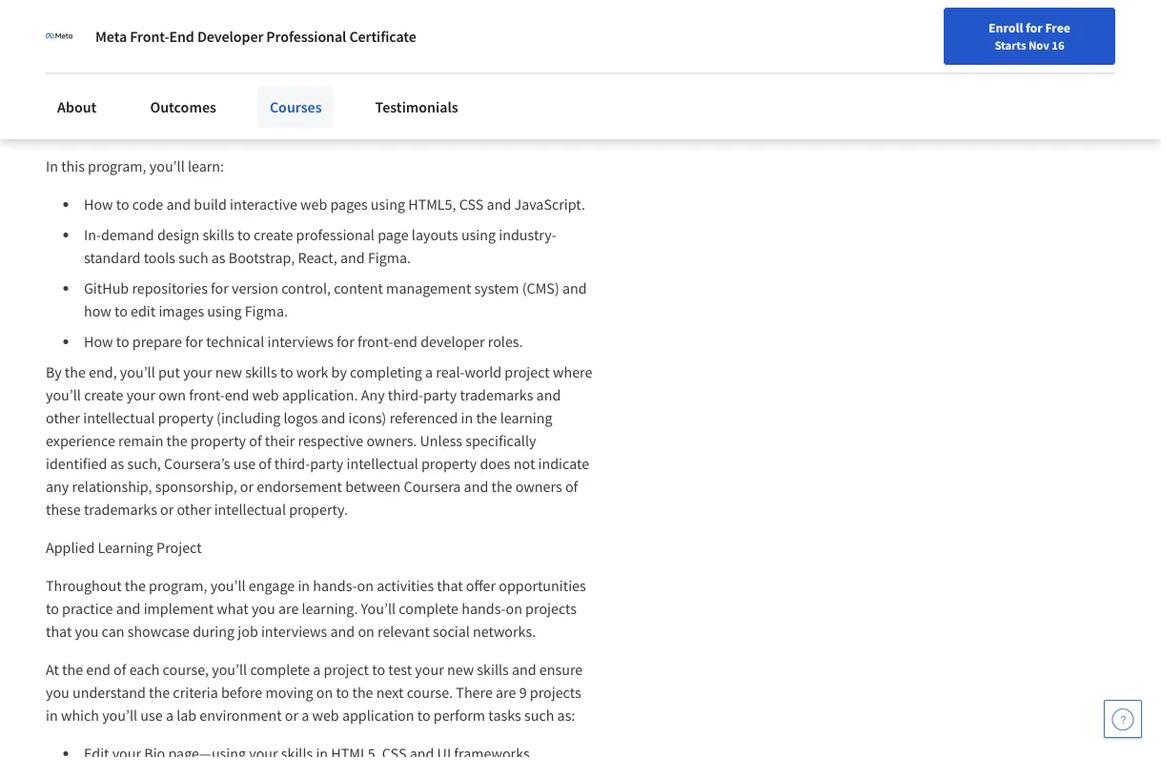 Task type: vqa. For each thing, say whether or not it's contained in the screenshot.
the left your
yes



Task type: locate. For each thing, give the bounding box(es) containing it.
how down how in the top left of the page
[[84, 332, 113, 351]]

0 horizontal spatial that
[[46, 622, 72, 641]]

0 horizontal spatial world
[[208, 72, 245, 91]]

such down design
[[179, 248, 209, 267]]

owners.
[[367, 431, 417, 450]]

1 horizontal spatial or
[[240, 477, 254, 496]]

2 how from the top
[[84, 332, 113, 351]]

1 vertical spatial third-
[[275, 454, 310, 473]]

projects down opportunities
[[526, 599, 577, 618]]

front- up completing
[[358, 332, 393, 351]]

github
[[84, 278, 129, 297]]

you down engage
[[252, 599, 275, 618]]

1 horizontal spatial your
[[183, 362, 212, 381]]

of left "each"
[[114, 660, 126, 679]]

1 vertical spatial program,
[[149, 576, 208, 595]]

such
[[179, 248, 209, 267], [525, 706, 555, 725]]

1 vertical spatial projects
[[530, 683, 582, 702]]

0 horizontal spatial 9
[[329, 14, 343, 47]]

complete up the moving
[[250, 660, 310, 679]]

end,
[[89, 362, 117, 381]]

by up the 'instagram,'
[[177, 95, 193, 114]]

None search field
[[257, 12, 419, 50]]

your up 'course.'
[[415, 660, 444, 679]]

web up (including
[[252, 385, 279, 404]]

1 how from the top
[[84, 194, 113, 213]]

learning.
[[302, 599, 358, 618]]

learning
[[500, 408, 553, 427]]

certificate up websites
[[350, 27, 417, 46]]

use
[[233, 454, 256, 473], [141, 706, 163, 725]]

1 horizontal spatial world
[[465, 362, 502, 381]]

other
[[46, 408, 80, 427], [177, 500, 211, 519]]

to up bootstrap,
[[238, 225, 251, 244]]

world down roles.
[[465, 362, 502, 381]]

0 vertical spatial third-
[[388, 385, 424, 404]]

1 vertical spatial hands-
[[462, 599, 506, 618]]

for left the 'version' on the left top of page
[[211, 278, 229, 297]]

third-
[[388, 385, 424, 404], [275, 454, 310, 473]]

want to get started in the world of coding and build websites as a career? this certificate, designed by the software engineering experts at meta—the creators of facebook and instagram, will prepare you for a career as a front-end developer.
[[46, 72, 560, 137]]

or
[[240, 477, 254, 496], [160, 500, 174, 519], [285, 706, 299, 725]]

1 vertical spatial use
[[141, 706, 163, 725]]

0 vertical spatial prepare
[[234, 118, 284, 137]]

to inside github repositories for version control, content management system (cms) and how to edit images using figma.
[[114, 301, 128, 320]]

engineering
[[278, 95, 354, 114]]

2 horizontal spatial or
[[285, 706, 299, 725]]

in inside want to get started in the world of coding and build websites as a career? this certificate, designed by the software engineering experts at meta—the creators of facebook and instagram, will prepare you for a career as a front-end developer.
[[169, 72, 181, 91]]

party down respective
[[310, 454, 344, 473]]

the up will
[[196, 95, 217, 114]]

1 vertical spatial intellectual
[[347, 454, 419, 473]]

program, right this
[[88, 156, 147, 175]]

0 horizontal spatial prepare
[[132, 332, 182, 351]]

1 horizontal spatial other
[[177, 500, 211, 519]]

0 vertical spatial project
[[505, 362, 550, 381]]

are
[[278, 599, 299, 618], [496, 683, 516, 702]]

1 horizontal spatial complete
[[399, 599, 459, 618]]

0 horizontal spatial project
[[324, 660, 369, 679]]

1 horizontal spatial are
[[496, 683, 516, 702]]

professional certificate - 9 course series
[[46, 14, 495, 47]]

before
[[221, 683, 263, 702]]

end up (including
[[225, 385, 249, 404]]

1 horizontal spatial new
[[447, 660, 474, 679]]

project left test
[[324, 660, 369, 679]]

for down engineering
[[314, 118, 332, 137]]

or inside at the end of each course, you'll complete a project to test your new skills and ensure you understand the criteria before moving on to the next course. there are 9 projects in which you'll use a lab environment or a web application to perform tasks such as:
[[285, 706, 299, 725]]

property up the coursera's
[[191, 431, 246, 450]]

in inside at the end of each course, you'll complete a project to test your new skills and ensure you understand the criteria before moving on to the next course. there are 9 projects in which you'll use a lab environment or a web application to perform tasks such as:
[[46, 706, 58, 725]]

at the end of each course, you'll complete a project to test your new skills and ensure you understand the criteria before moving on to the next course. there are 9 projects in which you'll use a lab environment or a web application to perform tasks such as:
[[46, 660, 586, 725]]

to left practice
[[46, 599, 59, 618]]

0 horizontal spatial figma.
[[245, 301, 288, 320]]

2 vertical spatial skills
[[477, 660, 509, 679]]

property.
[[289, 500, 348, 519]]

throughout the program, you'll engage in hands-on activities that offer opportunities to practice and implement what you are learning. you'll complete hands-on projects that you can showcase during job interviews and on relevant social networks.
[[46, 576, 589, 641]]

0 horizontal spatial or
[[160, 500, 174, 519]]

your inside at the end of each course, you'll complete a project to test your new skills and ensure you understand the criteria before moving on to the next course. there are 9 projects in which you'll use a lab environment or a web application to perform tasks such as:
[[415, 660, 444, 679]]

1 vertical spatial new
[[447, 660, 474, 679]]

moving
[[266, 683, 313, 702]]

web inside at the end of each course, you'll complete a project to test your new skills and ensure you understand the criteria before moving on to the next course. there are 9 projects in which you'll use a lab environment or a web application to perform tasks such as:
[[312, 706, 339, 725]]

0 horizontal spatial use
[[141, 706, 163, 725]]

skills inside by the end, you'll put your new skills to work by completing a real-world project where you'll create your own front-end web application. any third-party trademarks and other intellectual property (including logos and icons) referenced in the learning experience remain the property of their respective owners. unless specifically identified as such, coursera's use of third-party intellectual property does not indicate any relationship, sponsorship, or endorsement between coursera and the owners of these trademarks or other intellectual property.
[[245, 362, 277, 381]]

1 vertical spatial such
[[525, 706, 555, 725]]

create inside by the end, you'll put your new skills to work by completing a real-world project where you'll create your own front-end web application. any third-party trademarks and other intellectual property (including logos and icons) referenced in the learning experience remain the property of their respective owners. unless specifically identified as such, coursera's use of third-party intellectual property does not indicate any relationship, sponsorship, or endorsement between coursera and the owners of these trademarks or other intellectual property.
[[84, 385, 124, 404]]

as down experts
[[389, 118, 403, 137]]

figma. inside github repositories for version control, content management system (cms) and how to edit images using figma.
[[245, 301, 288, 320]]

0 vertical spatial figma.
[[368, 248, 411, 267]]

how up in-
[[84, 194, 113, 213]]

build inside want to get started in the world of coding and build websites as a career? this certificate, designed by the software engineering experts at meta—the creators of facebook and instagram, will prepare you for a career as a front-end developer.
[[338, 72, 371, 91]]

experts
[[357, 95, 404, 114]]

and down professional
[[341, 248, 365, 267]]

github repositories for version control, content management system (cms) and how to edit images using figma.
[[84, 278, 590, 320]]

the down learning
[[125, 576, 146, 595]]

their
[[265, 431, 295, 450]]

and left ensure
[[512, 660, 537, 679]]

using
[[371, 194, 405, 213], [462, 225, 496, 244], [207, 301, 242, 320]]

about link
[[46, 86, 108, 128]]

you'll down the 'instagram,'
[[150, 156, 185, 175]]

0 horizontal spatial other
[[46, 408, 80, 427]]

skills down technical
[[245, 362, 277, 381]]

new down technical
[[215, 362, 242, 381]]

0 horizontal spatial program,
[[88, 156, 147, 175]]

on
[[357, 576, 374, 595], [506, 599, 523, 618], [358, 622, 375, 641], [316, 683, 333, 702]]

websites
[[374, 72, 430, 91]]

build down learn: at top left
[[194, 194, 227, 213]]

0 vertical spatial such
[[179, 248, 209, 267]]

1 horizontal spatial that
[[437, 576, 463, 595]]

0 vertical spatial interviews
[[268, 332, 334, 351]]

0 horizontal spatial create
[[84, 385, 124, 404]]

you'll left put
[[120, 362, 155, 381]]

0 horizontal spatial front-
[[189, 385, 225, 404]]

1 horizontal spatial use
[[233, 454, 256, 473]]

1 horizontal spatial such
[[525, 706, 555, 725]]

web inside by the end, you'll put your new skills to work by completing a real-world project where you'll create your own front-end web application. any third-party trademarks and other intellectual property (including logos and icons) referenced in the learning experience remain the property of their respective owners. unless specifically identified as such, coursera's use of third-party intellectual property does not indicate any relationship, sponsorship, or endorsement between coursera and the owners of these trademarks or other intellectual property.
[[252, 385, 279, 404]]

intellectual up remain
[[83, 408, 155, 427]]

2 vertical spatial or
[[285, 706, 299, 725]]

complete up social
[[399, 599, 459, 618]]

project
[[157, 538, 202, 557]]

using down css
[[462, 225, 496, 244]]

1 horizontal spatial create
[[254, 225, 293, 244]]

management
[[386, 278, 472, 297]]

1 vertical spatial interviews
[[261, 622, 327, 641]]

and right css
[[487, 194, 512, 213]]

are up 'tasks'
[[496, 683, 516, 702]]

2 vertical spatial intellectual
[[214, 500, 286, 519]]

front-
[[130, 27, 169, 46]]

using inside in-demand design skills to create professional page layouts using industry- standard tools such as bootstrap, react, and figma.
[[462, 225, 496, 244]]

0 horizontal spatial new
[[215, 362, 242, 381]]

roles.
[[488, 332, 523, 351]]

in up outcomes
[[169, 72, 181, 91]]

professional up the coding on the left top
[[266, 27, 347, 46]]

edit
[[131, 301, 156, 320]]

can
[[102, 622, 124, 641]]

and up can
[[116, 599, 141, 618]]

use down (including
[[233, 454, 256, 473]]

0 horizontal spatial are
[[278, 599, 299, 618]]

1 horizontal spatial third-
[[388, 385, 424, 404]]

1 vertical spatial how
[[84, 332, 113, 351]]

2 horizontal spatial skills
[[477, 660, 509, 679]]

create down the end,
[[84, 385, 124, 404]]

0 horizontal spatial trademarks
[[84, 500, 157, 519]]

1 vertical spatial project
[[324, 660, 369, 679]]

offer
[[466, 576, 496, 595]]

trademarks
[[460, 385, 534, 404], [84, 500, 157, 519]]

2 horizontal spatial intellectual
[[347, 454, 419, 473]]

0 vertical spatial how
[[84, 194, 113, 213]]

in this program, you'll learn:
[[46, 156, 227, 175]]

end down the 'meta—the'
[[452, 118, 477, 137]]

endorsement
[[257, 477, 342, 496]]

software
[[220, 95, 275, 114]]

or right sponsorship,
[[240, 477, 254, 496]]

you'll up what
[[211, 576, 246, 595]]

trademarks down relationship,
[[84, 500, 157, 519]]

want
[[46, 72, 79, 91]]

in inside by the end, you'll put your new skills to work by completing a real-world project where you'll create your own front-end web application. any third-party trademarks and other intellectual property (including logos and icons) referenced in the learning experience remain the property of their respective owners. unless specifically identified as such, coursera's use of third-party intellectual property does not indicate any relationship, sponsorship, or endorsement between coursera and the owners of these trademarks or other intellectual property.
[[461, 408, 473, 427]]

how
[[84, 194, 113, 213], [84, 332, 113, 351]]

content
[[334, 278, 383, 297]]

to
[[82, 72, 95, 91], [116, 194, 129, 213], [238, 225, 251, 244], [114, 301, 128, 320], [116, 332, 129, 351], [280, 362, 293, 381], [46, 599, 59, 618], [372, 660, 385, 679], [336, 683, 349, 702], [418, 706, 431, 725]]

to up application
[[336, 683, 349, 702]]

-
[[315, 14, 324, 47]]

2 horizontal spatial your
[[415, 660, 444, 679]]

work
[[297, 362, 329, 381]]

images
[[159, 301, 204, 320]]

of down indicate
[[566, 477, 578, 496]]

css
[[460, 194, 484, 213]]

1 vertical spatial world
[[465, 362, 502, 381]]

using up page
[[371, 194, 405, 213]]

0 vertical spatial hands-
[[313, 576, 357, 595]]

are down engage
[[278, 599, 299, 618]]

to left code
[[116, 194, 129, 213]]

a up the 'meta—the'
[[450, 72, 458, 91]]

a left real-
[[425, 362, 433, 381]]

the down "each"
[[149, 683, 170, 702]]

0 vertical spatial trademarks
[[460, 385, 534, 404]]

for inside want to get started in the world of coding and build websites as a career? this certificate, designed by the software engineering experts at meta—the creators of facebook and instagram, will prepare you for a career as a front-end developer.
[[314, 118, 332, 137]]

on up the you'll
[[357, 576, 374, 595]]

the right by
[[65, 362, 86, 381]]

0 vertical spatial complete
[[399, 599, 459, 618]]

0 vertical spatial using
[[371, 194, 405, 213]]

hands- down offer
[[462, 599, 506, 618]]

other down sponsorship,
[[177, 500, 211, 519]]

1 vertical spatial figma.
[[245, 301, 288, 320]]

and inside in-demand design skills to create professional page layouts using industry- standard tools such as bootstrap, react, and figma.
[[341, 248, 365, 267]]

perform
[[434, 706, 486, 725]]

or down sponsorship,
[[160, 500, 174, 519]]

specifically
[[466, 431, 536, 450]]

unless
[[420, 431, 463, 450]]

testimonials
[[375, 97, 459, 116]]

program, for the
[[149, 576, 208, 595]]

trademarks up the learning
[[460, 385, 534, 404]]

end up understand on the bottom of the page
[[86, 660, 111, 679]]

how for how to code and build interactive web pages using html5, css and javascript.
[[84, 194, 113, 213]]

next
[[377, 683, 404, 702]]

1 vertical spatial are
[[496, 683, 516, 702]]

and down designed at the top of page
[[110, 118, 135, 137]]

for inside enroll for free starts nov 16
[[1026, 19, 1043, 36]]

design
[[157, 225, 200, 244]]

application
[[342, 706, 414, 725]]

1 horizontal spatial hands-
[[462, 599, 506, 618]]

does
[[480, 454, 511, 473]]

of
[[248, 72, 261, 91], [545, 95, 557, 114], [249, 431, 262, 450], [259, 454, 272, 473], [566, 477, 578, 496], [114, 660, 126, 679]]

0 vertical spatial create
[[254, 225, 293, 244]]

html5,
[[408, 194, 456, 213]]

relevant
[[378, 622, 430, 641]]

the down does
[[492, 477, 513, 496]]

coding
[[264, 72, 307, 91]]

of up software
[[248, 72, 261, 91]]

on down the you'll
[[358, 622, 375, 641]]

1 horizontal spatial skills
[[245, 362, 277, 381]]

9 up 'tasks'
[[520, 683, 527, 702]]

0 vertical spatial projects
[[526, 599, 577, 618]]

0 horizontal spatial complete
[[250, 660, 310, 679]]

show notifications image
[[974, 24, 997, 47]]

property down own
[[158, 408, 214, 427]]

career?
[[461, 72, 507, 91]]

applied
[[46, 538, 95, 557]]

0 horizontal spatial skills
[[203, 225, 234, 244]]

indicate
[[538, 454, 590, 473]]

project down roles.
[[505, 362, 550, 381]]

0 vertical spatial new
[[215, 362, 242, 381]]

intellectual
[[83, 408, 155, 427], [347, 454, 419, 473], [214, 500, 286, 519]]

prepare inside want to get started in the world of coding and build websites as a career? this certificate, designed by the software engineering experts at meta—the creators of facebook and instagram, will prepare you for a career as a front-end developer.
[[234, 118, 284, 137]]

0 vertical spatial world
[[208, 72, 245, 91]]

to down 'course.'
[[418, 706, 431, 725]]

owners
[[516, 477, 563, 496]]

projects down ensure
[[530, 683, 582, 702]]

1 horizontal spatial figma.
[[368, 248, 411, 267]]

skills up there
[[477, 660, 509, 679]]

2 horizontal spatial using
[[462, 225, 496, 244]]

2 vertical spatial front-
[[189, 385, 225, 404]]

1 vertical spatial that
[[46, 622, 72, 641]]

0 vertical spatial party
[[424, 385, 457, 404]]

on inside at the end of each course, you'll complete a project to test your new skills and ensure you understand the criteria before moving on to the next course. there are 9 projects in which you'll use a lab environment or a web application to perform tasks such as:
[[316, 683, 333, 702]]

enroll
[[989, 19, 1024, 36]]

0 vertical spatial use
[[233, 454, 256, 473]]

on up networks.
[[506, 599, 523, 618]]

and right (cms)
[[563, 278, 587, 297]]

demand
[[101, 225, 154, 244]]

1 horizontal spatial party
[[424, 385, 457, 404]]

web down the moving
[[312, 706, 339, 725]]

0 vertical spatial your
[[183, 362, 212, 381]]

1 vertical spatial other
[[177, 500, 211, 519]]

are inside at the end of each course, you'll complete a project to test your new skills and ensure you understand the criteria before moving on to the next course. there are 9 projects in which you'll use a lab environment or a web application to perform tasks such as:
[[496, 683, 516, 702]]

your
[[183, 362, 212, 381], [127, 385, 156, 404], [415, 660, 444, 679]]

new up there
[[447, 660, 474, 679]]

and down does
[[464, 477, 489, 496]]

as up the 'meta—the'
[[433, 72, 447, 91]]

1 vertical spatial create
[[84, 385, 124, 404]]

professional
[[46, 14, 187, 47], [266, 27, 347, 46]]

this
[[61, 156, 85, 175]]

end
[[169, 27, 194, 46]]

that
[[437, 576, 463, 595], [46, 622, 72, 641]]

0 horizontal spatial your
[[127, 385, 156, 404]]

2 horizontal spatial front-
[[416, 118, 452, 137]]

front-
[[416, 118, 452, 137], [358, 332, 393, 351], [189, 385, 225, 404]]

nov
[[1029, 37, 1050, 52]]

professional up get
[[46, 14, 187, 47]]

1 vertical spatial build
[[194, 194, 227, 213]]

industry-
[[499, 225, 557, 244]]

as up relationship,
[[110, 454, 124, 473]]

use inside by the end, you'll put your new skills to work by completing a real-world project where you'll create your own front-end web application. any third-party trademarks and other intellectual property (including logos and icons) referenced in the learning experience remain the property of their respective owners. unless specifically identified as such, coursera's use of third-party intellectual property does not indicate any relationship, sponsorship, or endorsement between coursera and the owners of these trademarks or other intellectual property.
[[233, 454, 256, 473]]

you down at
[[46, 683, 69, 702]]

2 vertical spatial web
[[312, 706, 339, 725]]

figma. down the 'version' on the left top of page
[[245, 301, 288, 320]]

skills inside in-demand design skills to create professional page layouts using industry- standard tools such as bootstrap, react, and figma.
[[203, 225, 234, 244]]

figma. down page
[[368, 248, 411, 267]]

in
[[169, 72, 181, 91], [461, 408, 473, 427], [298, 576, 310, 595], [46, 706, 58, 725]]

that down practice
[[46, 622, 72, 641]]

1 horizontal spatial by
[[332, 362, 347, 381]]

respective
[[298, 431, 364, 450]]

on right the moving
[[316, 683, 333, 702]]

1 horizontal spatial project
[[505, 362, 550, 381]]

complete inside at the end of each course, you'll complete a project to test your new skills and ensure you understand the criteria before moving on to the next course. there are 9 projects in which you'll use a lab environment or a web application to perform tasks such as:
[[250, 660, 310, 679]]

program, inside throughout the program, you'll engage in hands-on activities that offer opportunities to practice and implement what you are learning. you'll complete hands-on projects that you can showcase during job interviews and on relevant social networks.
[[149, 576, 208, 595]]

use left lab in the bottom of the page
[[141, 706, 163, 725]]

world up software
[[208, 72, 245, 91]]

are inside throughout the program, you'll engage in hands-on activities that offer opportunities to practice and implement what you are learning. you'll complete hands-on projects that you can showcase during job interviews and on relevant social networks.
[[278, 599, 299, 618]]

1 vertical spatial 9
[[520, 683, 527, 702]]

prepare up put
[[132, 332, 182, 351]]

the up outcomes
[[184, 72, 205, 91]]

figma. inside in-demand design skills to create professional page layouts using industry- standard tools such as bootstrap, react, and figma.
[[368, 248, 411, 267]]

system
[[475, 278, 519, 297]]

0 vertical spatial skills
[[203, 225, 234, 244]]

to inside in-demand design skills to create professional page layouts using industry- standard tools such as bootstrap, react, and figma.
[[238, 225, 251, 244]]



Task type: describe. For each thing, give the bounding box(es) containing it.
projects inside at the end of each course, you'll complete a project to test your new skills and ensure you understand the criteria before moving on to the next course. there are 9 projects in which you'll use a lab environment or a web application to perform tasks such as:
[[530, 683, 582, 702]]

1 horizontal spatial trademarks
[[460, 385, 534, 404]]

put
[[158, 362, 180, 381]]

meta—the
[[423, 95, 487, 114]]

1 horizontal spatial using
[[371, 194, 405, 213]]

criteria
[[173, 683, 218, 702]]

(including
[[217, 408, 281, 427]]

interviews inside throughout the program, you'll engage in hands-on activities that offer opportunities to practice and implement what you are learning. you'll complete hands-on projects that you can showcase during job interviews and on relevant social networks.
[[261, 622, 327, 641]]

0 horizontal spatial certificate
[[192, 14, 310, 47]]

as inside in-demand design skills to create professional page layouts using industry- standard tools such as bootstrap, react, and figma.
[[212, 248, 226, 267]]

0 vertical spatial 9
[[329, 14, 343, 47]]

1 horizontal spatial professional
[[266, 27, 347, 46]]

page
[[378, 225, 409, 244]]

professional
[[296, 225, 375, 244]]

and up the learning
[[537, 385, 561, 404]]

program, for this
[[88, 156, 147, 175]]

career
[[345, 118, 386, 137]]

layouts
[[412, 225, 459, 244]]

such inside in-demand design skills to create professional page layouts using industry- standard tools such as bootstrap, react, and figma.
[[179, 248, 209, 267]]

the up specifically
[[476, 408, 497, 427]]

the up the coursera's
[[167, 431, 188, 450]]

0 horizontal spatial intellectual
[[83, 408, 155, 427]]

and down the learning.
[[331, 622, 355, 641]]

course
[[348, 14, 424, 47]]

0 vertical spatial property
[[158, 408, 214, 427]]

0 vertical spatial web
[[301, 194, 327, 213]]

series
[[429, 14, 495, 47]]

1 vertical spatial or
[[160, 500, 174, 519]]

designed
[[116, 95, 174, 114]]

skills inside at the end of each course, you'll complete a project to test your new skills and ensure you understand the criteria before moving on to the next course. there are 9 projects in which you'll use a lab environment or a web application to perform tasks such as:
[[477, 660, 509, 679]]

in inside throughout the program, you'll engage in hands-on activities that offer opportunities to practice and implement what you are learning. you'll complete hands-on projects that you can showcase during job interviews and on relevant social networks.
[[298, 576, 310, 595]]

by inside want to get started in the world of coding and build websites as a career? this certificate, designed by the software engineering experts at meta—the creators of facebook and instagram, will prepare you for a career as a front-end developer.
[[177, 95, 193, 114]]

front- inside by the end, you'll put your new skills to work by completing a real-world project where you'll create your own front-end web application. any third-party trademarks and other intellectual property (including logos and icons) referenced in the learning experience remain the property of their respective owners. unless specifically identified as such, coursera's use of third-party intellectual property does not indicate any relationship, sponsorship, or endorsement between coursera and the owners of these trademarks or other intellectual property.
[[189, 385, 225, 404]]

react,
[[298, 248, 337, 267]]

to up the end,
[[116, 332, 129, 351]]

courses
[[270, 97, 322, 116]]

real-
[[436, 362, 465, 381]]

in-demand design skills to create professional page layouts using industry- standard tools such as bootstrap, react, and figma.
[[84, 225, 557, 267]]

test
[[388, 660, 412, 679]]

end inside by the end, you'll put your new skills to work by completing a real-world project where you'll create your own front-end web application. any third-party trademarks and other intellectual property (including logos and icons) referenced in the learning experience remain the property of their respective owners. unless specifically identified as such, coursera's use of third-party intellectual property does not indicate any relationship, sponsorship, or endorsement between coursera and the owners of these trademarks or other intellectual property.
[[225, 385, 249, 404]]

coursera image
[[15, 16, 136, 46]]

engage
[[249, 576, 295, 595]]

how for how to prepare for technical interviews for front-end developer roles.
[[84, 332, 113, 351]]

bootstrap,
[[229, 248, 295, 267]]

this
[[510, 72, 537, 91]]

the inside throughout the program, you'll engage in hands-on activities that offer opportunities to practice and implement what you are learning. you'll complete hands-on projects that you can showcase during job interviews and on relevant social networks.
[[125, 576, 146, 595]]

there
[[456, 683, 493, 702]]

any
[[361, 385, 385, 404]]

any
[[46, 477, 69, 496]]

and up engineering
[[310, 72, 335, 91]]

1 vertical spatial your
[[127, 385, 156, 404]]

meta image
[[46, 23, 72, 50]]

showcase
[[128, 622, 190, 641]]

new inside by the end, you'll put your new skills to work by completing a real-world project where you'll create your own front-end web application. any third-party trademarks and other intellectual property (including logos and icons) referenced in the learning experience remain the property of their respective owners. unless specifically identified as such, coursera's use of third-party intellectual property does not indicate any relationship, sponsorship, or endorsement between coursera and the owners of these trademarks or other intellectual property.
[[215, 362, 242, 381]]

9 inside at the end of each course, you'll complete a project to test your new skills and ensure you understand the criteria before moving on to the next course. there are 9 projects in which you'll use a lab environment or a web application to perform tasks such as:
[[520, 683, 527, 702]]

pages
[[330, 194, 368, 213]]

0 vertical spatial other
[[46, 408, 80, 427]]

as inside by the end, you'll put your new skills to work by completing a real-world project where you'll create your own front-end web application. any third-party trademarks and other intellectual property (including logos and icons) referenced in the learning experience remain the property of their respective owners. unless specifically identified as such, coursera's use of third-party intellectual property does not indicate any relationship, sponsorship, or endorsement between coursera and the owners of these trademarks or other intellectual property.
[[110, 454, 124, 473]]

course.
[[407, 683, 453, 702]]

practice
[[62, 599, 113, 618]]

0 vertical spatial that
[[437, 576, 463, 595]]

world inside by the end, you'll put your new skills to work by completing a real-world project where you'll create your own front-end web application. any third-party trademarks and other intellectual property (including logos and icons) referenced in the learning experience remain the property of their respective owners. unless specifically identified as such, coursera's use of third-party intellectual property does not indicate any relationship, sponsorship, or endorsement between coursera and the owners of these trademarks or other intellectual property.
[[465, 362, 502, 381]]

using inside github repositories for version control, content management system (cms) and how to edit images using figma.
[[207, 301, 242, 320]]

these
[[46, 500, 81, 519]]

throughout
[[46, 576, 122, 595]]

the right at
[[62, 660, 83, 679]]

about
[[57, 97, 97, 116]]

testimonials link
[[364, 86, 470, 128]]

during
[[193, 622, 235, 641]]

a down the moving
[[302, 706, 309, 725]]

for down images
[[185, 332, 203, 351]]

to left test
[[372, 660, 385, 679]]

coursera
[[404, 477, 461, 496]]

completing
[[350, 362, 422, 381]]

and up design
[[166, 194, 191, 213]]

to inside throughout the program, you'll engage in hands-on activities that offer opportunities to practice and implement what you are learning. you'll complete hands-on projects that you can showcase during job interviews and on relevant social networks.
[[46, 599, 59, 618]]

experience
[[46, 431, 115, 450]]

a left lab in the bottom of the page
[[166, 706, 174, 725]]

how to prepare for technical interviews for front-end developer roles.
[[84, 332, 523, 351]]

project inside by the end, you'll put your new skills to work by completing a real-world project where you'll create your own front-end web application. any third-party trademarks and other intellectual property (including logos and icons) referenced in the learning experience remain the property of their respective owners. unless specifically identified as such, coursera's use of third-party intellectual property does not indicate any relationship, sponsorship, or endorsement between coursera and the owners of these trademarks or other intellectual property.
[[505, 362, 550, 381]]

of down their
[[259, 454, 272, 473]]

which
[[61, 706, 99, 725]]

repositories
[[132, 278, 208, 297]]

1 vertical spatial front-
[[358, 332, 393, 351]]

of inside at the end of each course, you'll complete a project to test your new skills and ensure you understand the criteria before moving on to the next course. there are 9 projects in which you'll use a lab environment or a web application to perform tasks such as:
[[114, 660, 126, 679]]

world inside want to get started in the world of coding and build websites as a career? this certificate, designed by the software engineering experts at meta—the creators of facebook and instagram, will prepare you for a career as a front-end developer.
[[208, 72, 245, 91]]

you inside at the end of each course, you'll complete a project to test your new skills and ensure you understand the criteria before moving on to the next course. there are 9 projects in which you'll use a lab environment or a web application to perform tasks such as:
[[46, 683, 69, 702]]

started
[[121, 72, 166, 91]]

free
[[1046, 19, 1071, 36]]

you'll down by
[[46, 385, 81, 404]]

1 horizontal spatial certificate
[[350, 27, 417, 46]]

and up respective
[[321, 408, 346, 427]]

a left career
[[335, 118, 342, 137]]

1 vertical spatial prepare
[[132, 332, 182, 351]]

1 horizontal spatial intellectual
[[214, 500, 286, 519]]

0 horizontal spatial professional
[[46, 14, 187, 47]]

complete inside throughout the program, you'll engage in hands-on activities that offer opportunities to practice and implement what you are learning. you'll complete hands-on projects that you can showcase during job interviews and on relevant social networks.
[[399, 599, 459, 618]]

will
[[209, 118, 231, 137]]

to inside want to get started in the world of coding and build websites as a career? this certificate, designed by the software engineering experts at meta—the creators of facebook and instagram, will prepare you for a career as a front-end developer.
[[82, 72, 95, 91]]

you down practice
[[75, 622, 99, 641]]

projects inside throughout the program, you'll engage in hands-on activities that offer opportunities to practice and implement what you are learning. you'll complete hands-on projects that you can showcase during job interviews and on relevant social networks.
[[526, 599, 577, 618]]

in
[[46, 156, 58, 175]]

developer
[[421, 332, 485, 351]]

developer
[[197, 27, 264, 46]]

what
[[217, 599, 249, 618]]

networks.
[[473, 622, 536, 641]]

and inside at the end of each course, you'll complete a project to test your new skills and ensure you understand the criteria before moving on to the next course. there are 9 projects in which you'll use a lab environment or a web application to perform tasks such as:
[[512, 660, 537, 679]]

application.
[[282, 385, 358, 404]]

get
[[98, 72, 118, 91]]

applied learning project
[[46, 538, 202, 557]]

control,
[[282, 278, 331, 297]]

you'll down understand on the bottom of the page
[[102, 706, 138, 725]]

front- inside want to get started in the world of coding and build websites as a career? this certificate, designed by the software engineering experts at meta—the creators of facebook and instagram, will prepare you for a career as a front-end developer.
[[416, 118, 452, 137]]

referenced
[[390, 408, 458, 427]]

create inside in-demand design skills to create professional page layouts using industry- standard tools such as bootstrap, react, and figma.
[[254, 225, 293, 244]]

a inside by the end, you'll put your new skills to work by completing a real-world project where you'll create your own front-end web application. any third-party trademarks and other intellectual property (including logos and icons) referenced in the learning experience remain the property of their respective owners. unless specifically identified as such, coursera's use of third-party intellectual property does not indicate any relationship, sponsorship, or endorsement between coursera and the owners of these trademarks or other intellectual property.
[[425, 362, 433, 381]]

the left next
[[352, 683, 373, 702]]

project inside at the end of each course, you'll complete a project to test your new skills and ensure you understand the criteria before moving on to the next course. there are 9 projects in which you'll use a lab environment or a web application to perform tasks such as:
[[324, 660, 369, 679]]

of down (including
[[249, 431, 262, 450]]

where
[[553, 362, 593, 381]]

implement
[[144, 599, 214, 618]]

2 vertical spatial property
[[422, 454, 477, 473]]

you inside want to get started in the world of coding and build websites as a career? this certificate, designed by the software engineering experts at meta—the creators of facebook and instagram, will prepare you for a career as a front-end developer.
[[287, 118, 311, 137]]

you'll up before
[[212, 660, 247, 679]]

icons)
[[349, 408, 387, 427]]

technical
[[206, 332, 264, 351]]

such inside at the end of each course, you'll complete a project to test your new skills and ensure you understand the criteria before moving on to the next course. there are 9 projects in which you'll use a lab environment or a web application to perform tasks such as:
[[525, 706, 555, 725]]

relationship,
[[72, 477, 152, 496]]

new inside at the end of each course, you'll complete a project to test your new skills and ensure you understand the criteria before moving on to the next course. there are 9 projects in which you'll use a lab environment or a web application to perform tasks such as:
[[447, 660, 474, 679]]

0 horizontal spatial build
[[194, 194, 227, 213]]

at
[[407, 95, 420, 114]]

by
[[46, 362, 62, 381]]

you'll inside throughout the program, you'll engage in hands-on activities that offer opportunities to practice and implement what you are learning. you'll complete hands-on projects that you can showcase during job interviews and on relevant social networks.
[[211, 576, 246, 595]]

instagram,
[[138, 118, 206, 137]]

to inside by the end, you'll put your new skills to work by completing a real-world project where you'll create your own front-end web application. any third-party trademarks and other intellectual property (including logos and icons) referenced in the learning experience remain the property of their respective owners. unless specifically identified as such, coursera's use of third-party intellectual property does not indicate any relationship, sponsorship, or endorsement between coursera and the owners of these trademarks or other intellectual property.
[[280, 362, 293, 381]]

you'll
[[361, 599, 396, 618]]

0 horizontal spatial party
[[310, 454, 344, 473]]

a up the moving
[[313, 660, 321, 679]]

end inside at the end of each course, you'll complete a project to test your new skills and ensure you understand the criteria before moving on to the next course. there are 9 projects in which you'll use a lab environment or a web application to perform tasks such as:
[[86, 660, 111, 679]]

for inside github repositories for version control, content management system (cms) and how to edit images using figma.
[[211, 278, 229, 297]]

use inside at the end of each course, you'll complete a project to test your new skills and ensure you understand the criteria before moving on to the next course. there are 9 projects in which you'll use a lab environment or a web application to perform tasks such as:
[[141, 706, 163, 725]]

learning
[[98, 538, 153, 557]]

1 vertical spatial property
[[191, 431, 246, 450]]

version
[[232, 278, 278, 297]]

tools
[[144, 248, 176, 267]]

coursera's
[[164, 454, 230, 473]]

0 horizontal spatial hands-
[[313, 576, 357, 595]]

end inside want to get started in the world of coding and build websites as a career? this certificate, designed by the software engineering experts at meta—the creators of facebook and instagram, will prepare you for a career as a front-end developer.
[[452, 118, 477, 137]]

interactive
[[230, 194, 297, 213]]

meta front-end developer professional certificate
[[95, 27, 417, 46]]

16
[[1052, 37, 1065, 52]]

each
[[129, 660, 160, 679]]

a down the testimonials
[[406, 118, 413, 137]]

starts
[[995, 37, 1027, 52]]

job
[[238, 622, 258, 641]]

of right creators
[[545, 95, 557, 114]]

for down github repositories for version control, content management system (cms) and how to edit images using figma.
[[337, 332, 355, 351]]

such,
[[127, 454, 161, 473]]

as:
[[558, 706, 576, 725]]

(cms)
[[522, 278, 560, 297]]

end up completing
[[393, 332, 418, 351]]

by inside by the end, you'll put your new skills to work by completing a real-world project where you'll create your own front-end web application. any third-party trademarks and other intellectual property (including logos and icons) referenced in the learning experience remain the property of their respective owners. unless specifically identified as such, coursera's use of third-party intellectual property does not indicate any relationship, sponsorship, or endorsement between coursera and the owners of these trademarks or other intellectual property.
[[332, 362, 347, 381]]

between
[[346, 477, 401, 496]]

developer.
[[480, 118, 547, 137]]

help center image
[[1112, 708, 1135, 731]]

and inside github repositories for version control, content management system (cms) and how to edit images using figma.
[[563, 278, 587, 297]]



